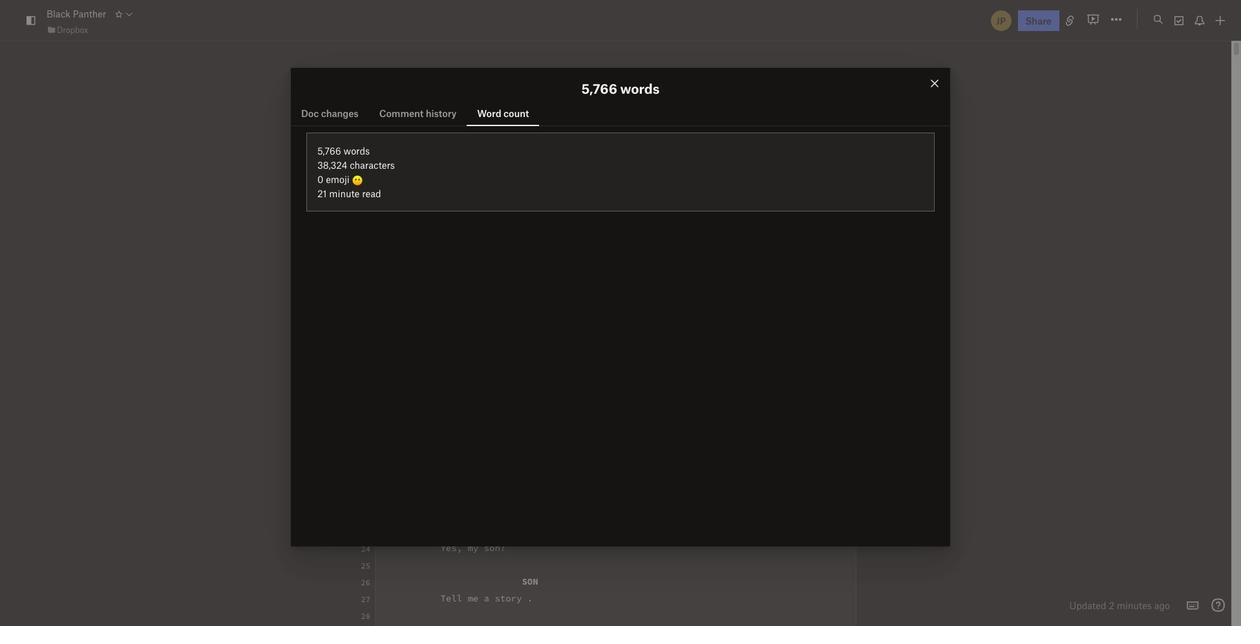 Task type: locate. For each thing, give the bounding box(es) containing it.
face without mouth image
[[352, 175, 363, 186]]

21 minute read
[[318, 187, 381, 199]]

21
[[318, 187, 327, 199]]

black panther link
[[47, 7, 106, 21]]

tab list
[[291, 100, 951, 126]]

1 horizontal spatial words
[[621, 80, 660, 96]]

2
[[1110, 600, 1115, 611]]

0 horizontal spatial panther
[[73, 8, 106, 20]]

a
[[484, 593, 490, 604]]

words
[[621, 80, 660, 96], [344, 145, 370, 156]]

0 vertical spatial black
[[47, 8, 70, 20]]

0 vertical spatial 5,766
[[582, 80, 618, 96]]

1 vertical spatial 5,766
[[318, 145, 341, 156]]

read
[[362, 187, 381, 199]]

0 vertical spatial panther
[[73, 8, 106, 20]]

0 horizontal spatial 5,766
[[318, 145, 341, 156]]

doc
[[301, 107, 319, 119]]

1 vertical spatial black panther
[[375, 100, 550, 132]]

words inside 5,766 words 38,324 characters
[[344, 145, 370, 156]]

updated 2 minutes ago
[[1070, 600, 1171, 611]]

0 horizontal spatial words
[[344, 145, 370, 156]]

0 vertical spatial words
[[621, 80, 660, 96]]

5,766
[[582, 80, 618, 96], [318, 145, 341, 156]]

word
[[477, 107, 502, 119]]

emoji
[[326, 173, 350, 185]]

my
[[468, 542, 479, 554]]

changes
[[321, 107, 359, 119]]

black up dropbox link
[[47, 8, 70, 20]]

comment history
[[380, 107, 457, 119]]

yes,
[[441, 542, 462, 554]]

1 horizontal spatial 5,766
[[582, 80, 618, 96]]

panther
[[73, 8, 106, 20], [452, 100, 550, 132]]

words for 5,766 words
[[621, 80, 660, 96]]

5,766 inside 5,766 words 38,324 characters
[[318, 145, 341, 156]]

1 horizontal spatial black panther
[[375, 100, 550, 132]]

0 horizontal spatial black
[[47, 8, 70, 20]]

5,766 for 5,766 words 38,324 characters
[[318, 145, 341, 156]]

0 vertical spatial black panther
[[47, 8, 106, 20]]

son?
[[484, 542, 506, 554]]

1 horizontal spatial black
[[375, 100, 445, 132]]

black up characters
[[375, 100, 445, 132]]

black panther
[[47, 8, 106, 20], [375, 100, 550, 132]]

black
[[47, 8, 70, 20], [375, 100, 445, 132]]

0 horizontal spatial black panther
[[47, 8, 106, 20]]

1 vertical spatial panther
[[452, 100, 550, 132]]

share
[[1026, 15, 1052, 26]]

1 vertical spatial words
[[344, 145, 370, 156]]

doc changes
[[301, 107, 359, 119]]



Task type: describe. For each thing, give the bounding box(es) containing it.
me
[[468, 593, 479, 604]]

word count
[[477, 107, 529, 119]]

panther inside "link"
[[73, 8, 106, 20]]

minute
[[329, 187, 360, 199]]

updated
[[1070, 600, 1107, 611]]

38,324
[[318, 159, 348, 171]]

son tell me a story .
[[381, 576, 539, 604]]

share button
[[1019, 10, 1060, 31]]

dropbox link
[[47, 23, 88, 36]]

count
[[504, 107, 529, 119]]

1 vertical spatial black
[[375, 100, 445, 132]]

tell
[[441, 593, 462, 604]]

history
[[426, 107, 457, 119]]

jp
[[997, 15, 1007, 26]]

words for 5,766 words 38,324 characters
[[344, 145, 370, 156]]

5,766 for 5,766 words
[[582, 80, 618, 96]]

.
[[528, 593, 533, 604]]

minutes
[[1118, 600, 1153, 611]]

story
[[495, 593, 522, 604]]

yes, my son?
[[381, 542, 506, 554]]

dropbox
[[57, 24, 88, 35]]

5,766 words 38,324 characters
[[318, 145, 395, 171]]

0
[[318, 173, 324, 185]]

ago
[[1155, 600, 1171, 611]]

son
[[522, 576, 539, 587]]

jp button
[[990, 9, 1013, 32]]

comment
[[380, 107, 424, 119]]

0 emoji
[[318, 173, 352, 185]]

characters
[[350, 159, 395, 171]]

black inside black panther "link"
[[47, 8, 70, 20]]

1 horizontal spatial panther
[[452, 100, 550, 132]]

tab list containing doc changes
[[291, 100, 951, 126]]

5,766 words
[[582, 80, 660, 96]]



Task type: vqa. For each thing, say whether or not it's contained in the screenshot.
folder for Set up this folder to automatically handle tasks like organizing your content and converting files. You will set up your automation after we share the folder.
no



